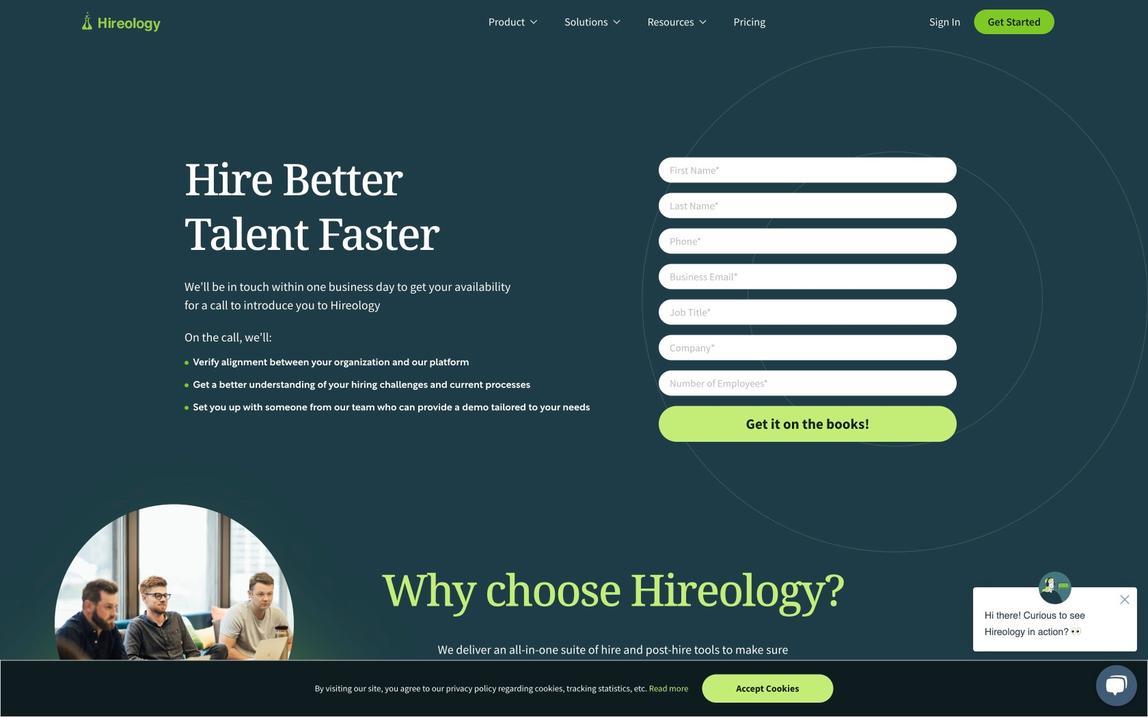 Task type: vqa. For each thing, say whether or not it's contained in the screenshot.
submit
yes



Task type: locate. For each thing, give the bounding box(es) containing it.
circle image down circle image
[[185, 406, 190, 410]]

circle image
[[185, 361, 190, 365], [185, 406, 190, 410]]

0 vertical spatial circle image
[[185, 361, 190, 365]]

Number of Employees* number field
[[659, 371, 957, 396]]

2 circle image from the top
[[185, 406, 190, 410]]

menu bar
[[342, 8, 916, 36]]

Job Title* text field
[[659, 300, 957, 325]]

circle image up circle image
[[185, 361, 190, 365]]

1 vertical spatial circle image
[[185, 406, 190, 410]]

None submit
[[659, 406, 957, 442]]



Task type: describe. For each thing, give the bounding box(es) containing it.
circle image
[[185, 384, 190, 388]]

Phone* telephone field
[[659, 228, 957, 254]]

First Name* text field
[[659, 157, 957, 183]]

Business Email* email field
[[659, 264, 957, 289]]

Last Name* text field
[[659, 193, 957, 218]]

1 circle image from the top
[[185, 361, 190, 365]]

Company* text field
[[659, 335, 957, 360]]



